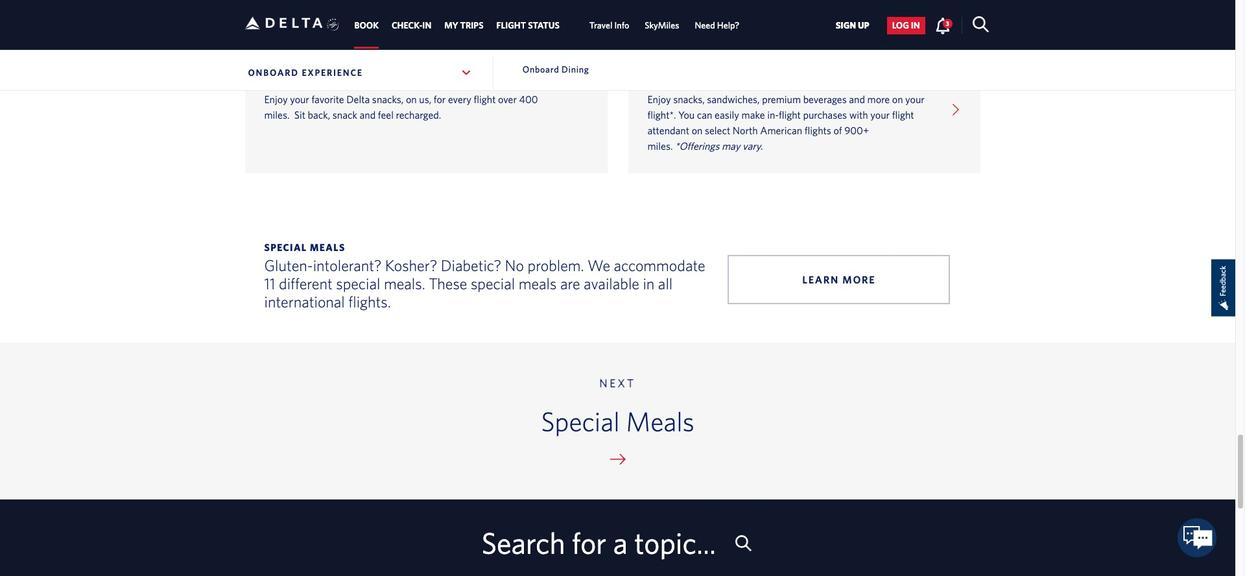 Task type: describe. For each thing, give the bounding box(es) containing it.
snack
[[333, 109, 357, 121]]

flights
[[805, 125, 832, 137]]

log in button
[[887, 17, 926, 34]]

us,
[[419, 94, 432, 105]]

sandwiches,
[[707, 94, 760, 105]]

of
[[834, 125, 843, 137]]

sign up
[[836, 20, 870, 31]]

3
[[946, 19, 950, 27]]

premium
[[763, 94, 801, 105]]

flight*.
[[648, 109, 676, 121]]

3 link
[[935, 17, 953, 34]]

info
[[615, 20, 630, 31]]

no
[[505, 257, 524, 275]]

accommodate
[[614, 257, 706, 275]]

experience
[[302, 67, 363, 78]]

and inside enjoy your favorite delta snacks, on us, for every flight over 400 miles.  sit back, snack and feel recharged.
[[360, 109, 376, 121]]

learn more
[[803, 274, 876, 286]]

log
[[893, 20, 910, 31]]

my trips link
[[445, 14, 484, 37]]

your inside enjoy your favorite delta snacks, on us, for every flight over 400 miles.  sit back, snack and feel recharged.
[[290, 94, 309, 105]]

check-in
[[392, 20, 432, 31]]

onboard dining
[[523, 64, 590, 75]]

my trips
[[445, 20, 484, 31]]

in inside button
[[912, 20, 921, 31]]

2 special from the left
[[471, 275, 515, 293]]

enjoy snacks, sandwiches, premium beverages and more on your flight*. you can easily make in-flight purchases with your flight attendant on select north american flights of 900+ miles.
[[648, 94, 925, 152]]

attendant
[[648, 125, 690, 137]]

flight inside enjoy your favorite delta snacks, on us, for every flight over 400 miles.  sit back, snack and feel recharged.
[[474, 94, 496, 105]]

learn
[[803, 274, 840, 286]]

complimentary
[[264, 68, 348, 79]]

learn more link
[[728, 255, 951, 305]]

2 horizontal spatial flight
[[893, 109, 915, 121]]

enjoy your favorite delta snacks, on us, for every flight over 400 miles.  sit back, snack and feel recharged.
[[264, 94, 538, 121]]

need
[[695, 20, 716, 31]]

more
[[843, 274, 876, 286]]

1 horizontal spatial your
[[871, 109, 890, 121]]

beverages
[[804, 94, 847, 105]]

flight status link
[[497, 14, 560, 37]]

onboard experience
[[248, 67, 363, 78]]

available
[[584, 275, 640, 293]]

message us image
[[1179, 519, 1218, 558]]

may
[[722, 140, 741, 152]]

up
[[858, 20, 870, 31]]

onboard for onboard experience
[[248, 67, 299, 78]]

flight
[[497, 20, 526, 31]]

these
[[429, 275, 467, 293]]

snacks, inside enjoy your favorite delta snacks, on us, for every flight over 400 miles.  sit back, snack and feel recharged.
[[372, 94, 404, 105]]

make
[[742, 109, 765, 121]]

all
[[659, 275, 673, 293]]

and inside enjoy snacks, sandwiches, premium beverages and more on your flight*. you can easily make in-flight purchases with your flight attendant on select north american flights of 900+ miles.
[[850, 94, 866, 105]]

skyteam image
[[327, 4, 339, 45]]

need help? link
[[695, 14, 740, 37]]

*offerings
[[676, 140, 720, 152]]

enjoy for enjoy snacks, sandwiches, premium beverages and more on your flight*. you can easily make in-flight purchases with your flight attendant on select north american flights of 900+ miles.
[[648, 94, 671, 105]]

on inside enjoy your favorite delta snacks, on us, for every flight over 400 miles.  sit back, snack and feel recharged.
[[406, 94, 417, 105]]

miles.
[[648, 140, 673, 152]]

special for special meals gluten-intolerant? kosher? diabetic? no problem. we accommodate 11 different special meals. these special meals are available in all international flights.
[[264, 242, 307, 253]]

over
[[498, 94, 517, 105]]

900+
[[845, 125, 870, 137]]

11
[[264, 275, 275, 293]]

meals for special meals gluten-intolerant? kosher? diabetic? no problem. we accommodate 11 different special meals. these special meals are available in all international flights.
[[310, 242, 346, 253]]

special meals gluten-intolerant? kosher? diabetic? no problem. we accommodate 11 different special meals. these special meals are available in all international flights.
[[264, 242, 706, 311]]

sit
[[294, 109, 306, 121]]

travel info link
[[590, 14, 630, 37]]

meals.
[[384, 275, 425, 293]]

you
[[679, 109, 695, 121]]

skymiles
[[645, 20, 680, 31]]

need help?
[[695, 20, 740, 31]]

favorite
[[312, 94, 344, 105]]

special for special meals
[[541, 405, 620, 436]]

dining
[[562, 64, 590, 75]]

travel
[[590, 20, 613, 31]]

in
[[423, 20, 432, 31]]

delta air lines image
[[245, 3, 323, 43]]

search for a topic... link
[[482, 526, 754, 562]]

diabetic?
[[441, 257, 502, 275]]

with
[[850, 109, 869, 121]]

problem.
[[528, 257, 584, 275]]



Task type: locate. For each thing, give the bounding box(es) containing it.
flight left over
[[474, 94, 496, 105]]

special up gluten-
[[264, 242, 307, 253]]

0 vertical spatial for
[[434, 94, 446, 105]]

1 horizontal spatial special
[[471, 275, 515, 293]]

enjoy
[[264, 94, 288, 105], [648, 94, 671, 105]]

in-
[[768, 109, 779, 121]]

0 horizontal spatial and
[[360, 109, 376, 121]]

in right the log
[[912, 20, 921, 31]]

meals
[[310, 242, 346, 253], [626, 405, 695, 436]]

flight status
[[497, 20, 560, 31]]

skymiles link
[[645, 14, 680, 37]]

snacks,
[[372, 94, 404, 105], [674, 94, 705, 105]]

search
[[482, 526, 565, 560]]

special down 'next'
[[541, 405, 620, 436]]

1 horizontal spatial onboard
[[523, 64, 560, 75]]

complimentary snacks
[[264, 68, 389, 79]]

snacks, up you
[[674, 94, 705, 105]]

1 vertical spatial in
[[643, 275, 655, 293]]

and up with
[[850, 94, 866, 105]]

enjoy inside enjoy snacks, sandwiches, premium beverages and more on your flight*. you can easily make in-flight purchases with your flight attendant on select north american flights of 900+ miles.
[[648, 94, 671, 105]]

meals for special meals
[[626, 405, 695, 436]]

special
[[336, 275, 381, 293], [471, 275, 515, 293]]

0 horizontal spatial in
[[643, 275, 655, 293]]

flights.
[[349, 293, 391, 311]]

0 vertical spatial and
[[850, 94, 866, 105]]

2 enjoy from the left
[[648, 94, 671, 105]]

1 enjoy from the left
[[264, 94, 288, 105]]

special meals
[[541, 405, 695, 436]]

0 horizontal spatial enjoy
[[264, 94, 288, 105]]

1 vertical spatial and
[[360, 109, 376, 121]]

in inside special meals gluten-intolerant? kosher? diabetic? no problem. we accommodate 11 different special meals. these special meals are available in all international flights.
[[643, 275, 655, 293]]

onboard for onboard dining
[[523, 64, 560, 75]]

onboard experience button
[[245, 56, 476, 89]]

1 horizontal spatial special
[[541, 405, 620, 436]]

in
[[912, 20, 921, 31], [643, 275, 655, 293]]

on left us, on the top left of the page
[[406, 94, 417, 105]]

feel
[[378, 109, 394, 121]]

flight
[[474, 94, 496, 105], [779, 109, 801, 121], [893, 109, 915, 121]]

0 horizontal spatial special
[[264, 242, 307, 253]]

0 horizontal spatial flight
[[474, 94, 496, 105]]

your right the more
[[906, 94, 925, 105]]

select
[[705, 125, 731, 137]]

every
[[448, 94, 472, 105]]

back,
[[308, 109, 330, 121]]

north
[[733, 125, 758, 137]]

and
[[850, 94, 866, 105], [360, 109, 376, 121]]

snacks, up feel
[[372, 94, 404, 105]]

on
[[406, 94, 417, 105], [893, 94, 904, 105], [692, 125, 703, 137]]

next
[[600, 377, 636, 390]]

0 horizontal spatial meals
[[310, 242, 346, 253]]

book link
[[355, 14, 379, 37]]

1 vertical spatial for
[[572, 526, 607, 560]]

can
[[697, 109, 713, 121]]

we
[[588, 257, 611, 275]]

search for a topic...
[[482, 526, 723, 560]]

0 horizontal spatial your
[[290, 94, 309, 105]]

onboard
[[523, 64, 560, 75], [248, 67, 299, 78]]

your down the more
[[871, 109, 890, 121]]

vary.
[[743, 140, 763, 152]]

2 snacks, from the left
[[674, 94, 705, 105]]

check-
[[392, 20, 423, 31]]

log in
[[893, 20, 921, 31]]

1 vertical spatial meals
[[626, 405, 695, 436]]

for left "a"
[[572, 526, 607, 560]]

for inside enjoy your favorite delta snacks, on us, for every flight over 400 miles.  sit back, snack and feel recharged.
[[434, 94, 446, 105]]

kosher?
[[385, 257, 437, 275]]

1 horizontal spatial and
[[850, 94, 866, 105]]

0 horizontal spatial snacks,
[[372, 94, 404, 105]]

meals down 'next'
[[626, 405, 695, 436]]

onboard up 400
[[523, 64, 560, 75]]

tab list
[[348, 0, 748, 49]]

1 snacks, from the left
[[372, 94, 404, 105]]

travel info
[[590, 20, 630, 31]]

international
[[264, 293, 345, 311]]

on up *offerings
[[692, 125, 703, 137]]

onboard up sit
[[248, 67, 299, 78]]

sign up link
[[831, 17, 875, 34]]

0 vertical spatial in
[[912, 20, 921, 31]]

in left "all"
[[643, 275, 655, 293]]

check-in link
[[392, 14, 432, 37]]

special inside special meals gluten-intolerant? kosher? diabetic? no problem. we accommodate 11 different special meals. these special meals are available in all international flights.
[[264, 242, 307, 253]]

0 vertical spatial special
[[264, 242, 307, 253]]

purchases
[[804, 109, 847, 121]]

1 horizontal spatial meals
[[626, 405, 695, 436]]

are
[[561, 275, 580, 293]]

1 horizontal spatial on
[[692, 125, 703, 137]]

tab list containing book
[[348, 0, 748, 49]]

1 vertical spatial special
[[541, 405, 620, 436]]

special left meals
[[471, 275, 515, 293]]

1 horizontal spatial snacks,
[[674, 94, 705, 105]]

2 horizontal spatial on
[[893, 94, 904, 105]]

easily
[[715, 109, 740, 121]]

0 horizontal spatial on
[[406, 94, 417, 105]]

1 horizontal spatial enjoy
[[648, 94, 671, 105]]

400
[[519, 94, 538, 105]]

trips
[[460, 20, 484, 31]]

enjoy inside enjoy your favorite delta snacks, on us, for every flight over 400 miles.  sit back, snack and feel recharged.
[[264, 94, 288, 105]]

help?
[[718, 20, 740, 31]]

snacks, inside enjoy snacks, sandwiches, premium beverages and more on your flight*. you can easily make in-flight purchases with your flight attendant on select north american flights of 900+ miles.
[[674, 94, 705, 105]]

meals up intolerant?
[[310, 242, 346, 253]]

american
[[761, 125, 803, 137]]

topic...
[[635, 526, 716, 560]]

and left feel
[[360, 109, 376, 121]]

meals
[[519, 275, 557, 293]]

0 vertical spatial meals
[[310, 242, 346, 253]]

0 horizontal spatial onboard
[[248, 67, 299, 78]]

your up sit
[[290, 94, 309, 105]]

gluten-
[[264, 257, 313, 275]]

*offerings may vary.
[[676, 140, 763, 152]]

my
[[445, 20, 458, 31]]

0 horizontal spatial special
[[336, 275, 381, 293]]

on right the more
[[893, 94, 904, 105]]

flight down premium at the top of the page
[[779, 109, 801, 121]]

intolerant?
[[313, 257, 382, 275]]

onboard inside dropdown button
[[248, 67, 299, 78]]

1 horizontal spatial in
[[912, 20, 921, 31]]

flight right with
[[893, 109, 915, 121]]

enjoy for enjoy your favorite delta snacks, on us, for every flight over 400 miles.  sit back, snack and feel recharged.
[[264, 94, 288, 105]]

1 horizontal spatial for
[[572, 526, 607, 560]]

your
[[290, 94, 309, 105], [906, 94, 925, 105], [871, 109, 890, 121]]

enjoy up flight*.
[[648, 94, 671, 105]]

delta
[[347, 94, 370, 105]]

2 horizontal spatial your
[[906, 94, 925, 105]]

more
[[868, 94, 890, 105]]

recharged.
[[396, 109, 441, 121]]

gluten-intolerant? kosher? diabetic? no problem. we accommodate 11 different special meals. these special meals are available in all international flights. main content
[[0, 0, 1236, 343]]

sign
[[836, 20, 857, 31]]

0 horizontal spatial for
[[434, 94, 446, 105]]

enjoy down complimentary
[[264, 94, 288, 105]]

1 horizontal spatial flight
[[779, 109, 801, 121]]

meals inside special meals gluten-intolerant? kosher? diabetic? no problem. we accommodate 11 different special meals. these special meals are available in all international flights.
[[310, 242, 346, 253]]

special left meals.
[[336, 275, 381, 293]]

status
[[528, 20, 560, 31]]

a
[[613, 526, 628, 560]]

for right us, on the top left of the page
[[434, 94, 446, 105]]

1 special from the left
[[336, 275, 381, 293]]



Task type: vqa. For each thing, say whether or not it's contained in the screenshot.
middle flight
yes



